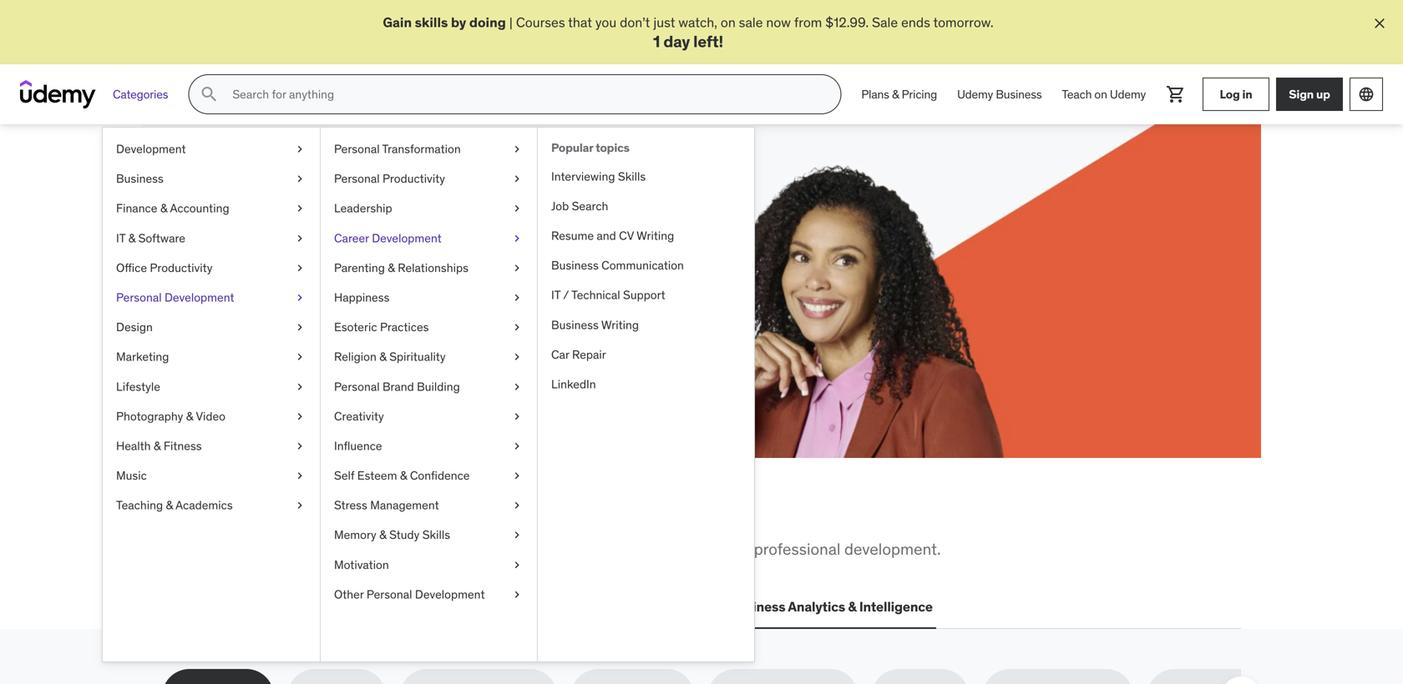 Task type: vqa. For each thing, say whether or not it's contained in the screenshot.
this
no



Task type: locate. For each thing, give the bounding box(es) containing it.
tomorrow. inside learn, practice, succeed (and save) courses for every skill in your learning journey, starting at $12.99. sale ends tomorrow.
[[345, 291, 405, 308]]

xsmall image
[[293, 141, 306, 158], [293, 201, 306, 217], [510, 201, 524, 217], [293, 230, 306, 247], [293, 290, 306, 306], [510, 290, 524, 306], [293, 320, 306, 336], [510, 320, 524, 336], [293, 349, 306, 366], [293, 379, 306, 395], [293, 439, 306, 455], [510, 439, 524, 455], [293, 468, 306, 485], [293, 498, 306, 514], [510, 498, 524, 514], [510, 528, 524, 544], [510, 587, 524, 604]]

0 horizontal spatial on
[[721, 14, 736, 31]]

skills left 'by'
[[415, 14, 448, 31]]

xsmall image for it & software
[[293, 230, 306, 247]]

& down career development
[[388, 261, 395, 276]]

1 vertical spatial you
[[330, 498, 377, 533]]

0 horizontal spatial tomorrow.
[[345, 291, 405, 308]]

0 vertical spatial productivity
[[382, 171, 445, 186]]

health & fitness link
[[103, 432, 320, 462]]

1 horizontal spatial courses
[[516, 14, 565, 31]]

xsmall image inside self esteem & confidence link
[[510, 468, 524, 485]]

support
[[623, 288, 665, 303]]

xsmall image inside influence link
[[510, 439, 524, 455]]

xsmall image inside the stress management link
[[510, 498, 524, 514]]

& right the teaching
[[166, 498, 173, 513]]

xsmall image inside it & software link
[[293, 230, 306, 247]]

0 vertical spatial skills
[[618, 169, 646, 184]]

xsmall image for religion & spirituality
[[510, 349, 524, 366]]

0 horizontal spatial productivity
[[150, 261, 212, 276]]

finance & accounting link
[[103, 194, 320, 224]]

learning
[[399, 272, 447, 289]]

xsmall image for health & fitness
[[293, 439, 306, 455]]

courses inside learn, practice, succeed (and save) courses for every skill in your learning journey, starting at $12.99. sale ends tomorrow.
[[222, 272, 271, 289]]

personal
[[334, 142, 380, 157], [334, 171, 380, 186], [116, 290, 162, 305], [334, 380, 380, 395], [367, 588, 412, 603]]

xsmall image for memory & study skills
[[510, 528, 524, 544]]

xsmall image for office productivity
[[293, 260, 306, 277]]

1 horizontal spatial you
[[595, 14, 617, 31]]

& left study
[[379, 528, 386, 543]]

sale up plans
[[872, 14, 898, 31]]

& inside 'link'
[[379, 350, 387, 365]]

parenting & relationships
[[334, 261, 468, 276]]

in up "happiness"
[[356, 272, 367, 289]]

it left 'other'
[[300, 599, 311, 616]]

just
[[653, 14, 675, 31]]

0 vertical spatial skills
[[415, 14, 448, 31]]

& right esteem
[[400, 469, 407, 484]]

0 horizontal spatial courses
[[222, 272, 271, 289]]

it up office at the top of page
[[116, 231, 125, 246]]

$12.99.
[[825, 14, 869, 31], [237, 291, 281, 308]]

business for business writing
[[551, 318, 599, 333]]

courses up at
[[222, 272, 271, 289]]

from
[[794, 14, 822, 31]]

1 vertical spatial tomorrow.
[[345, 291, 405, 308]]

sign up
[[1289, 87, 1330, 102]]

transformation
[[382, 142, 461, 157]]

intelligence
[[859, 599, 933, 616]]

& right religion on the bottom of the page
[[379, 350, 387, 365]]

memory & study skills link
[[321, 521, 537, 551]]

in right log
[[1242, 87, 1252, 102]]

1 horizontal spatial udemy
[[1110, 87, 1146, 102]]

happiness link
[[321, 283, 537, 313]]

productivity up personal development
[[150, 261, 212, 276]]

data
[[508, 599, 537, 616]]

0 vertical spatial you
[[595, 14, 617, 31]]

your
[[370, 272, 396, 289]]

xsmall image inside "motivation" 'link'
[[510, 557, 524, 574]]

one
[[482, 498, 529, 533]]

well-
[[656, 540, 691, 560]]

0 vertical spatial it
[[116, 231, 125, 246]]

1 horizontal spatial on
[[1094, 87, 1107, 102]]

udemy left shopping cart with 0 items image
[[1110, 87, 1146, 102]]

0 vertical spatial on
[[721, 14, 736, 31]]

1 vertical spatial skills
[[422, 528, 450, 543]]

xsmall image inside personal development link
[[293, 290, 306, 306]]

0 vertical spatial ends
[[901, 14, 930, 31]]

0 horizontal spatial $12.99.
[[237, 291, 281, 308]]

skills inside interviewing skills link
[[618, 169, 646, 184]]

leadership up career
[[334, 201, 392, 216]]

science
[[540, 599, 590, 616]]

xsmall image for lifestyle
[[293, 379, 306, 395]]

0 horizontal spatial skills
[[253, 498, 325, 533]]

$12.99. for save)
[[237, 291, 281, 308]]

xsmall image inside photography & video link
[[293, 409, 306, 425]]

$12.99. inside gain skills by doing | courses that you don't just watch, on sale now from $12.99. sale ends tomorrow. 1 day left!
[[825, 14, 869, 31]]

1 horizontal spatial tomorrow.
[[933, 14, 994, 31]]

gain
[[383, 14, 412, 31]]

xsmall image inside personal transformation link
[[510, 141, 524, 158]]

xsmall image inside creativity link
[[510, 409, 524, 425]]

1 horizontal spatial $12.99.
[[825, 14, 869, 31]]

ends inside gain skills by doing | courses that you don't just watch, on sale now from $12.99. sale ends tomorrow. 1 day left!
[[901, 14, 930, 31]]

xsmall image inside teaching & academics link
[[293, 498, 306, 514]]

rounded
[[691, 540, 750, 560]]

courses for doing
[[516, 14, 565, 31]]

shopping cart with 0 items image
[[1166, 85, 1186, 105]]

it for it / technical support
[[551, 288, 561, 303]]

0 horizontal spatial you
[[330, 498, 377, 533]]

resume and cv writing
[[551, 229, 674, 244]]

skills down the stress management link
[[422, 528, 450, 543]]

categories button
[[103, 74, 178, 115]]

writing right cv
[[636, 229, 674, 244]]

leadership down "motivation" 'link' at left
[[419, 599, 488, 616]]

confidence
[[410, 469, 470, 484]]

our
[[506, 540, 529, 560]]

journey,
[[450, 272, 497, 289]]

1 udemy from the left
[[957, 87, 993, 102]]

1 vertical spatial sale
[[284, 291, 310, 308]]

1 vertical spatial $12.99.
[[237, 291, 281, 308]]

photography & video
[[116, 409, 225, 424]]

ends up pricing
[[901, 14, 930, 31]]

doing
[[469, 14, 506, 31]]

& for memory & study skills
[[379, 528, 386, 543]]

xsmall image inside business link
[[293, 171, 306, 187]]

technical
[[388, 540, 452, 560]]

& for parenting & relationships
[[388, 261, 395, 276]]

xsmall image for business
[[293, 171, 306, 187]]

lifestyle link
[[103, 372, 320, 402]]

& up office at the top of page
[[128, 231, 135, 246]]

day
[[663, 31, 690, 51]]

you right that
[[595, 14, 617, 31]]

log in
[[1220, 87, 1252, 102]]

2 horizontal spatial it
[[551, 288, 561, 303]]

2 vertical spatial skills
[[331, 540, 366, 560]]

development down office productivity link
[[164, 290, 234, 305]]

log in link
[[1203, 78, 1269, 111]]

development up parenting & relationships
[[372, 231, 442, 246]]

1 horizontal spatial sale
[[872, 14, 898, 31]]

2 horizontal spatial in
[[1242, 87, 1252, 102]]

it inside it / technical support link
[[551, 288, 561, 303]]

0 horizontal spatial leadership
[[334, 201, 392, 216]]

personal up practice, on the left
[[334, 171, 380, 186]]

xsmall image inside "happiness" link
[[510, 290, 524, 306]]

1 horizontal spatial skills
[[618, 169, 646, 184]]

leadership for leadership button
[[419, 599, 488, 616]]

2 vertical spatial in
[[451, 498, 477, 533]]

other
[[334, 588, 364, 603]]

personal down religion on the bottom of the page
[[334, 380, 380, 395]]

place
[[534, 498, 604, 533]]

self
[[334, 469, 354, 484]]

1 horizontal spatial in
[[451, 498, 477, 533]]

motivation link
[[321, 551, 537, 581]]

skills up job search link on the top of the page
[[618, 169, 646, 184]]

plans & pricing link
[[851, 74, 947, 115]]

xsmall image inside lifestyle link
[[293, 379, 306, 395]]

popular topics
[[551, 140, 630, 155]]

plans
[[861, 87, 889, 102]]

now
[[766, 14, 791, 31]]

in up "topics,"
[[451, 498, 477, 533]]

0 vertical spatial courses
[[516, 14, 565, 31]]

in
[[1242, 87, 1252, 102], [356, 272, 367, 289], [451, 498, 477, 533]]

business for business communication
[[551, 258, 599, 273]]

0 horizontal spatial in
[[356, 272, 367, 289]]

xsmall image inside religion & spirituality 'link'
[[510, 349, 524, 366]]

xsmall image inside office productivity link
[[293, 260, 306, 277]]

creativity link
[[321, 402, 537, 432]]

sale inside gain skills by doing | courses that you don't just watch, on sale now from $12.99. sale ends tomorrow. 1 day left!
[[872, 14, 898, 31]]

business left analytics
[[729, 599, 785, 616]]

0 vertical spatial leadership
[[334, 201, 392, 216]]

it inside it certifications 'button'
[[300, 599, 311, 616]]

parenting & relationships link
[[321, 254, 537, 283]]

xsmall image inside personal brand building link
[[510, 379, 524, 395]]

ends down the skill
[[313, 291, 342, 308]]

religion & spirituality
[[334, 350, 446, 365]]

1 vertical spatial ends
[[313, 291, 342, 308]]

xsmall image for esoteric practices
[[510, 320, 524, 336]]

& right health
[[154, 439, 161, 454]]

udemy right pricing
[[957, 87, 993, 102]]

xsmall image inside design link
[[293, 320, 306, 336]]

1 horizontal spatial ends
[[901, 14, 930, 31]]

xsmall image inside finance & accounting link
[[293, 201, 306, 217]]

career development
[[334, 231, 442, 246]]

xsmall image for motivation
[[510, 557, 524, 574]]

ends inside learn, practice, succeed (and save) courses for every skill in your learning journey, starting at $12.99. sale ends tomorrow.
[[313, 291, 342, 308]]

2 vertical spatial it
[[300, 599, 311, 616]]

development down categories dropdown button
[[116, 142, 186, 157]]

office productivity
[[116, 261, 212, 276]]

personal for personal transformation
[[334, 142, 380, 157]]

xsmall image inside the career development "link"
[[510, 230, 524, 247]]

xsmall image inside development link
[[293, 141, 306, 158]]

xsmall image for stress management
[[510, 498, 524, 514]]

0 horizontal spatial skills
[[422, 528, 450, 543]]

0 vertical spatial $12.99.
[[825, 14, 869, 31]]

popular
[[551, 140, 593, 155]]

business inside button
[[729, 599, 785, 616]]

development.
[[844, 540, 941, 560]]

& for photography & video
[[186, 409, 193, 424]]

& for plans & pricing
[[892, 87, 899, 102]]

writing down it / technical support
[[601, 318, 639, 333]]

courses right | on the top of the page
[[516, 14, 565, 31]]

skills left to
[[331, 540, 366, 560]]

& for religion & spirituality
[[379, 350, 387, 365]]

influence link
[[321, 432, 537, 462]]

1 vertical spatial in
[[356, 272, 367, 289]]

skills up workplace
[[253, 498, 325, 533]]

xsmall image for teaching & academics
[[293, 498, 306, 514]]

sale down every
[[284, 291, 310, 308]]

cv
[[619, 229, 634, 244]]

it inside it & software link
[[116, 231, 125, 246]]

business up car repair
[[551, 318, 599, 333]]

skills
[[618, 169, 646, 184], [422, 528, 450, 543]]

productivity down transformation
[[382, 171, 445, 186]]

sale inside learn, practice, succeed (and save) courses for every skill in your learning journey, starting at $12.99. sale ends tomorrow.
[[284, 291, 310, 308]]

personal right 'other'
[[367, 588, 412, 603]]

lifestyle
[[116, 380, 160, 395]]

$12.99. inside learn, practice, succeed (and save) courses for every skill in your learning journey, starting at $12.99. sale ends tomorrow.
[[237, 291, 281, 308]]

memory & study skills
[[334, 528, 450, 543]]

on left sale
[[721, 14, 736, 31]]

academics
[[175, 498, 233, 513]]

xsmall image inside music "link"
[[293, 468, 306, 485]]

business analytics & intelligence button
[[726, 588, 936, 628]]

1 vertical spatial leadership
[[419, 599, 488, 616]]

stress management link
[[321, 491, 537, 521]]

health & fitness
[[116, 439, 202, 454]]

0 vertical spatial sale
[[872, 14, 898, 31]]

it / technical support link
[[538, 281, 754, 311]]

& right plans
[[892, 87, 899, 102]]

to
[[370, 540, 384, 560]]

& right analytics
[[848, 599, 856, 616]]

xsmall image inside health & fitness link
[[293, 439, 306, 455]]

1 horizontal spatial productivity
[[382, 171, 445, 186]]

xsmall image for personal brand building
[[510, 379, 524, 395]]

development down "motivation" 'link' at left
[[415, 588, 485, 603]]

xsmall image inside parenting & relationships link
[[510, 260, 524, 277]]

building
[[417, 380, 460, 395]]

pricing
[[902, 87, 937, 102]]

that
[[568, 14, 592, 31]]

stress
[[334, 498, 367, 513]]

sale for save)
[[284, 291, 310, 308]]

other personal development link
[[321, 581, 537, 610]]

personal for personal productivity
[[334, 171, 380, 186]]

tomorrow. down your
[[345, 291, 405, 308]]

udemy business
[[957, 87, 1042, 102]]

xsmall image for leadership
[[510, 201, 524, 217]]

tomorrow. inside gain skills by doing | courses that you don't just watch, on sale now from $12.99. sale ends tomorrow. 1 day left!
[[933, 14, 994, 31]]

personal up design
[[116, 290, 162, 305]]

1 horizontal spatial it
[[300, 599, 311, 616]]

leadership inside button
[[419, 599, 488, 616]]

xsmall image inside personal productivity link
[[510, 171, 524, 187]]

$12.99. right from
[[825, 14, 869, 31]]

& right finance
[[160, 201, 167, 216]]

for
[[274, 272, 291, 289]]

0 horizontal spatial udemy
[[957, 87, 993, 102]]

xsmall image inside leadership link
[[510, 201, 524, 217]]

0 vertical spatial in
[[1242, 87, 1252, 102]]

0 horizontal spatial it
[[116, 231, 125, 246]]

1 horizontal spatial leadership
[[419, 599, 488, 616]]

by
[[451, 14, 466, 31]]

data science
[[508, 599, 590, 616]]

xsmall image inside marketing link
[[293, 349, 306, 366]]

it left /
[[551, 288, 561, 303]]

& left video
[[186, 409, 193, 424]]

on right teach
[[1094, 87, 1107, 102]]

xsmall image inside esoteric practices link
[[510, 320, 524, 336]]

2 horizontal spatial skills
[[415, 14, 448, 31]]

1 vertical spatial productivity
[[150, 261, 212, 276]]

development inside personal development link
[[164, 290, 234, 305]]

topics,
[[456, 540, 503, 560]]

$12.99. down for
[[237, 291, 281, 308]]

xsmall image
[[510, 141, 524, 158], [293, 171, 306, 187], [510, 171, 524, 187], [510, 230, 524, 247], [293, 260, 306, 277], [510, 260, 524, 277], [510, 349, 524, 366], [510, 379, 524, 395], [293, 409, 306, 425], [510, 409, 524, 425], [510, 468, 524, 485], [510, 557, 524, 574]]

0 vertical spatial tomorrow.
[[933, 14, 994, 31]]

xsmall image inside memory & study skills link
[[510, 528, 524, 544]]

choose a language image
[[1358, 86, 1375, 103]]

it & software
[[116, 231, 185, 246]]

linkedin link
[[538, 370, 754, 400]]

1 vertical spatial it
[[551, 288, 561, 303]]

1 vertical spatial writing
[[601, 318, 639, 333]]

you inside gain skills by doing | courses that you don't just watch, on sale now from $12.99. sale ends tomorrow. 1 day left!
[[595, 14, 617, 31]]

business down resume at top
[[551, 258, 599, 273]]

practices
[[380, 320, 429, 335]]

0 horizontal spatial ends
[[313, 291, 342, 308]]

courses inside gain skills by doing | courses that you don't just watch, on sale now from $12.99. sale ends tomorrow. 1 day left!
[[516, 14, 565, 31]]

search
[[572, 199, 608, 214]]

job search
[[551, 199, 608, 214]]

xsmall image for photography & video
[[293, 409, 306, 425]]

religion & spirituality link
[[321, 343, 537, 372]]

0 horizontal spatial sale
[[284, 291, 310, 308]]

1 vertical spatial skills
[[253, 498, 325, 533]]

you down self at the bottom of page
[[330, 498, 377, 533]]

tomorrow. up udemy business
[[933, 14, 994, 31]]

business
[[996, 87, 1042, 102], [116, 171, 164, 186], [551, 258, 599, 273], [551, 318, 599, 333], [729, 599, 785, 616]]

personal up personal productivity
[[334, 142, 380, 157]]

1 vertical spatial courses
[[222, 272, 271, 289]]

xsmall image inside other personal development 'link'
[[510, 587, 524, 604]]



Task type: describe. For each thing, give the bounding box(es) containing it.
1
[[653, 31, 660, 51]]

succeed
[[432, 197, 536, 232]]

starting
[[500, 272, 547, 289]]

career development element
[[537, 128, 754, 662]]

office productivity link
[[103, 254, 320, 283]]

& inside button
[[848, 599, 856, 616]]

ends for |
[[901, 14, 930, 31]]

personal for personal development
[[116, 290, 162, 305]]

watch,
[[678, 14, 717, 31]]

teach on udemy link
[[1052, 74, 1156, 115]]

car repair
[[551, 347, 606, 362]]

productivity for personal productivity
[[382, 171, 445, 186]]

xsmall image for parenting & relationships
[[510, 260, 524, 277]]

interviewing skills
[[551, 169, 646, 184]]

it for it certifications
[[300, 599, 311, 616]]

xsmall image for music
[[293, 468, 306, 485]]

career development link
[[321, 224, 537, 254]]

esoteric practices link
[[321, 313, 537, 343]]

brand
[[382, 380, 414, 395]]

finance
[[116, 201, 157, 216]]

skill
[[329, 272, 353, 289]]

self esteem & confidence link
[[321, 462, 537, 491]]

xsmall image for creativity
[[510, 409, 524, 425]]

data science button
[[505, 588, 593, 628]]

resume and cv writing link
[[538, 221, 754, 251]]

learn, practice, succeed (and save) courses for every skill in your learning journey, starting at $12.99. sale ends tomorrow.
[[222, 197, 547, 308]]

2 udemy from the left
[[1110, 87, 1146, 102]]

close image
[[1371, 15, 1388, 32]]

courses for (and
[[222, 272, 271, 289]]

personal transformation link
[[321, 135, 537, 164]]

from
[[162, 540, 199, 560]]

submit search image
[[199, 85, 219, 105]]

esoteric practices
[[334, 320, 429, 335]]

sign
[[1289, 87, 1314, 102]]

development link
[[103, 135, 320, 164]]

leadership link
[[321, 194, 537, 224]]

xsmall image for personal productivity
[[510, 171, 524, 187]]

Search for anything text field
[[229, 80, 820, 109]]

repair
[[572, 347, 606, 362]]

communication
[[601, 258, 684, 273]]

business writing link
[[538, 311, 754, 340]]

all the skills you need in one place from critical workplace skills to technical topics, our catalog supports well-rounded professional development.
[[162, 498, 941, 560]]

it / technical support
[[551, 288, 665, 303]]

tomorrow. for save)
[[345, 291, 405, 308]]

it for it & software
[[116, 231, 125, 246]]

catalog
[[533, 540, 586, 560]]

xsmall image for other personal development
[[510, 587, 524, 604]]

photography & video link
[[103, 402, 320, 432]]

car repair link
[[538, 340, 754, 370]]

& for it & software
[[128, 231, 135, 246]]

business link
[[103, 164, 320, 194]]

personal inside 'link'
[[367, 588, 412, 603]]

accounting
[[170, 201, 229, 216]]

xsmall image for influence
[[510, 439, 524, 455]]

xsmall image for career development
[[510, 230, 524, 247]]

(and
[[222, 231, 280, 265]]

on inside gain skills by doing | courses that you don't just watch, on sale now from $12.99. sale ends tomorrow. 1 day left!
[[721, 14, 736, 31]]

in inside all the skills you need in one place from critical workplace skills to technical topics, our catalog supports well-rounded professional development.
[[451, 498, 477, 533]]

learn,
[[222, 197, 309, 232]]

influence
[[334, 439, 382, 454]]

/
[[563, 288, 569, 303]]

leadership for leadership link
[[334, 201, 392, 216]]

business communication link
[[538, 251, 754, 281]]

sale
[[739, 14, 763, 31]]

$12.99. for |
[[825, 14, 869, 31]]

sign up link
[[1276, 78, 1343, 111]]

xsmall image for self esteem & confidence
[[510, 468, 524, 485]]

xsmall image for personal development
[[293, 290, 306, 306]]

motivation
[[334, 558, 389, 573]]

teaching & academics link
[[103, 491, 320, 521]]

personal development
[[116, 290, 234, 305]]

business up finance
[[116, 171, 164, 186]]

job search link
[[538, 192, 754, 221]]

other personal development
[[334, 588, 485, 603]]

xsmall image for personal transformation
[[510, 141, 524, 158]]

personal productivity link
[[321, 164, 537, 194]]

udemy business link
[[947, 74, 1052, 115]]

finance & accounting
[[116, 201, 229, 216]]

business left teach
[[996, 87, 1042, 102]]

productivity for office productivity
[[150, 261, 212, 276]]

you inside all the skills you need in one place from critical workplace skills to technical topics, our catalog supports well-rounded professional development.
[[330, 498, 377, 533]]

topics
[[596, 140, 630, 155]]

xsmall image for happiness
[[510, 290, 524, 306]]

1 vertical spatial on
[[1094, 87, 1107, 102]]

skills inside gain skills by doing | courses that you don't just watch, on sale now from $12.99. sale ends tomorrow. 1 day left!
[[415, 14, 448, 31]]

teaching & academics
[[116, 498, 233, 513]]

0 vertical spatial writing
[[636, 229, 674, 244]]

save)
[[285, 231, 352, 265]]

creativity
[[334, 409, 384, 424]]

certifications
[[314, 599, 399, 616]]

ends for save)
[[313, 291, 342, 308]]

memory
[[334, 528, 376, 543]]

music link
[[103, 462, 320, 491]]

in inside learn, practice, succeed (and save) courses for every skill in your learning journey, starting at $12.99. sale ends tomorrow.
[[356, 272, 367, 289]]

personal for personal brand building
[[334, 380, 380, 395]]

don't
[[620, 14, 650, 31]]

development inside other personal development 'link'
[[415, 588, 485, 603]]

personal productivity
[[334, 171, 445, 186]]

practice,
[[314, 197, 427, 232]]

skills inside memory & study skills link
[[422, 528, 450, 543]]

& for finance & accounting
[[160, 201, 167, 216]]

spirituality
[[389, 350, 446, 365]]

interviewing skills link
[[538, 162, 754, 192]]

parenting
[[334, 261, 385, 276]]

linkedin
[[551, 377, 596, 392]]

health
[[116, 439, 151, 454]]

critical
[[203, 540, 250, 560]]

business for business analytics & intelligence
[[729, 599, 785, 616]]

& for health & fitness
[[154, 439, 161, 454]]

personal transformation
[[334, 142, 461, 157]]

workplace
[[254, 540, 327, 560]]

xsmall image for development
[[293, 141, 306, 158]]

development inside development link
[[116, 142, 186, 157]]

log
[[1220, 87, 1240, 102]]

udemy image
[[20, 80, 96, 109]]

management
[[370, 498, 439, 513]]

video
[[196, 409, 225, 424]]

job
[[551, 199, 569, 214]]

xsmall image for finance & accounting
[[293, 201, 306, 217]]

stress management
[[334, 498, 439, 513]]

sale for |
[[872, 14, 898, 31]]

tomorrow. for |
[[933, 14, 994, 31]]

development inside the career development "link"
[[372, 231, 442, 246]]

xsmall image for design
[[293, 320, 306, 336]]

xsmall image for marketing
[[293, 349, 306, 366]]

leadership button
[[415, 588, 491, 628]]

1 horizontal spatial skills
[[331, 540, 366, 560]]

& for teaching & academics
[[166, 498, 173, 513]]

marketing link
[[103, 343, 320, 372]]

gain skills by doing | courses that you don't just watch, on sale now from $12.99. sale ends tomorrow. 1 day left!
[[383, 14, 994, 51]]

and
[[597, 229, 616, 244]]



